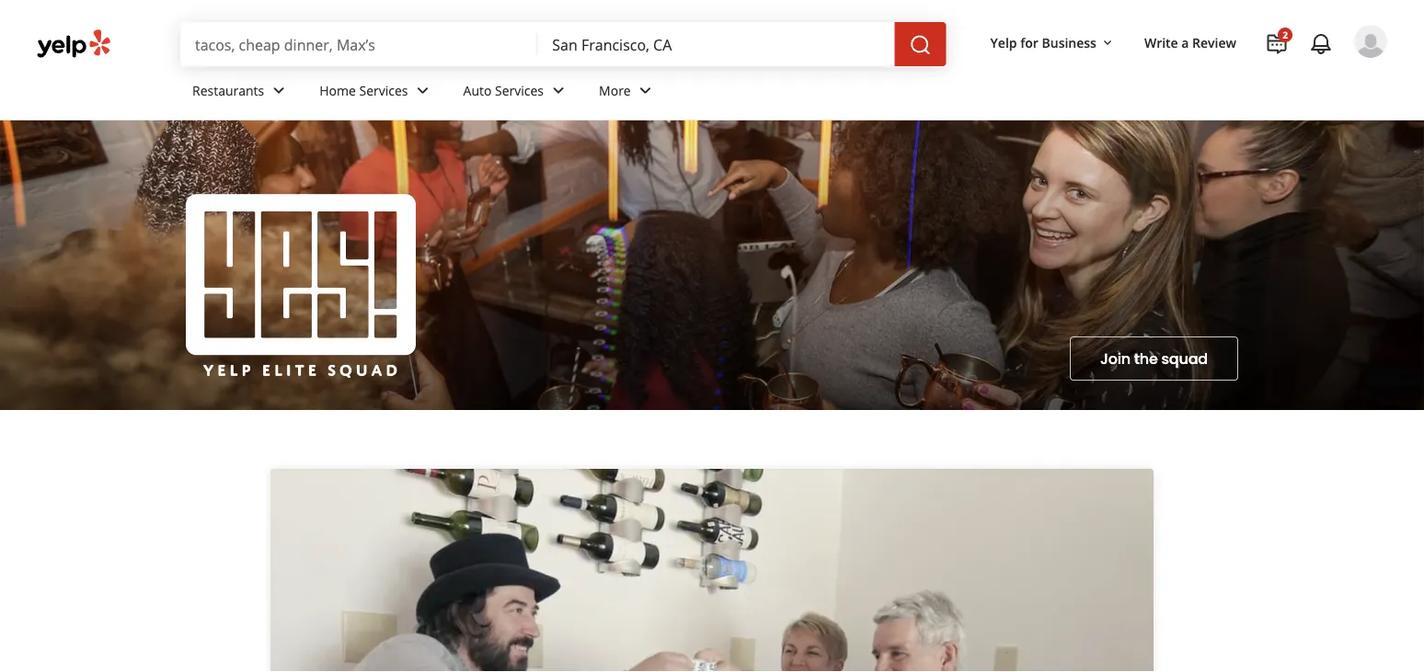 Task type: describe. For each thing, give the bounding box(es) containing it.
join the squad
[[1101, 349, 1208, 369]]

the
[[1135, 349, 1158, 369]]

write a review
[[1145, 34, 1237, 51]]

more link
[[584, 66, 671, 120]]

meet the yelp elite squad image
[[271, 469, 1154, 673]]

24 project v2 image
[[1266, 33, 1288, 55]]

none field find
[[195, 34, 523, 54]]

join
[[1101, 349, 1131, 369]]

a
[[1182, 34, 1189, 51]]

yelp for business button
[[983, 26, 1123, 59]]

2
[[1283, 29, 1288, 41]]

home services link
[[305, 66, 449, 120]]

notifications image
[[1310, 33, 1332, 55]]

business
[[1042, 34, 1097, 51]]

auto
[[463, 82, 492, 99]]

yelp
[[991, 34, 1017, 51]]

home services
[[320, 82, 408, 99]]

Find text field
[[195, 34, 523, 54]]

squad
[[1162, 349, 1208, 369]]

for
[[1021, 34, 1039, 51]]

services for auto services
[[495, 82, 544, 99]]

join the squad button
[[1070, 337, 1239, 381]]



Task type: vqa. For each thing, say whether or not it's contained in the screenshot.
Business
yes



Task type: locate. For each thing, give the bounding box(es) containing it.
24 chevron down v2 image inside restaurants link
[[268, 80, 290, 102]]

services
[[359, 82, 408, 99], [495, 82, 544, 99]]

0 horizontal spatial 24 chevron down v2 image
[[268, 80, 290, 102]]

more
[[599, 82, 631, 99]]

None search field
[[180, 22, 950, 66]]

services right auto
[[495, 82, 544, 99]]

0 horizontal spatial none field
[[195, 34, 523, 54]]

review
[[1193, 34, 1237, 51]]

None field
[[195, 34, 523, 54], [552, 34, 880, 54]]

2 button
[[1259, 26, 1296, 63]]

2 services from the left
[[495, 82, 544, 99]]

1 horizontal spatial none field
[[552, 34, 880, 54]]

24 chevron down v2 image right restaurants
[[268, 80, 290, 102]]

24 chevron down v2 image left auto
[[412, 80, 434, 102]]

24 chevron down v2 image inside auto services link
[[548, 80, 570, 102]]

none field up the business categories element
[[552, 34, 880, 54]]

2 none field from the left
[[552, 34, 880, 54]]

services for home services
[[359, 82, 408, 99]]

yelp elite logo image
[[186, 194, 416, 378]]

search image
[[910, 34, 932, 56]]

auto services link
[[449, 66, 584, 120]]

24 chevron down v2 image
[[635, 80, 657, 102]]

none field up "home services" on the left of page
[[195, 34, 523, 54]]

24 chevron down v2 image for auto services
[[548, 80, 570, 102]]

16 chevron down v2 image
[[1100, 36, 1115, 50]]

restaurants link
[[178, 66, 305, 120]]

auto services
[[463, 82, 544, 99]]

greg r. image
[[1355, 25, 1388, 58]]

2 24 chevron down v2 image from the left
[[412, 80, 434, 102]]

24 chevron down v2 image for restaurants
[[268, 80, 290, 102]]

1 24 chevron down v2 image from the left
[[268, 80, 290, 102]]

0 horizontal spatial services
[[359, 82, 408, 99]]

1 services from the left
[[359, 82, 408, 99]]

1 none field from the left
[[195, 34, 523, 54]]

2 horizontal spatial 24 chevron down v2 image
[[548, 80, 570, 102]]

yelp for business
[[991, 34, 1097, 51]]

restaurants
[[192, 82, 264, 99]]

24 chevron down v2 image for home services
[[412, 80, 434, 102]]

24 chevron down v2 image right auto services
[[548, 80, 570, 102]]

Near text field
[[552, 34, 880, 54]]

24 chevron down v2 image inside home services link
[[412, 80, 434, 102]]

services right the 'home'
[[359, 82, 408, 99]]

user actions element
[[976, 23, 1413, 136]]

1 horizontal spatial 24 chevron down v2 image
[[412, 80, 434, 102]]

none field near
[[552, 34, 880, 54]]

write a review link
[[1137, 26, 1244, 59]]

home
[[320, 82, 356, 99]]

1 horizontal spatial services
[[495, 82, 544, 99]]

3 24 chevron down v2 image from the left
[[548, 80, 570, 102]]

24 chevron down v2 image
[[268, 80, 290, 102], [412, 80, 434, 102], [548, 80, 570, 102]]

business categories element
[[178, 66, 1388, 120]]

write
[[1145, 34, 1178, 51]]



